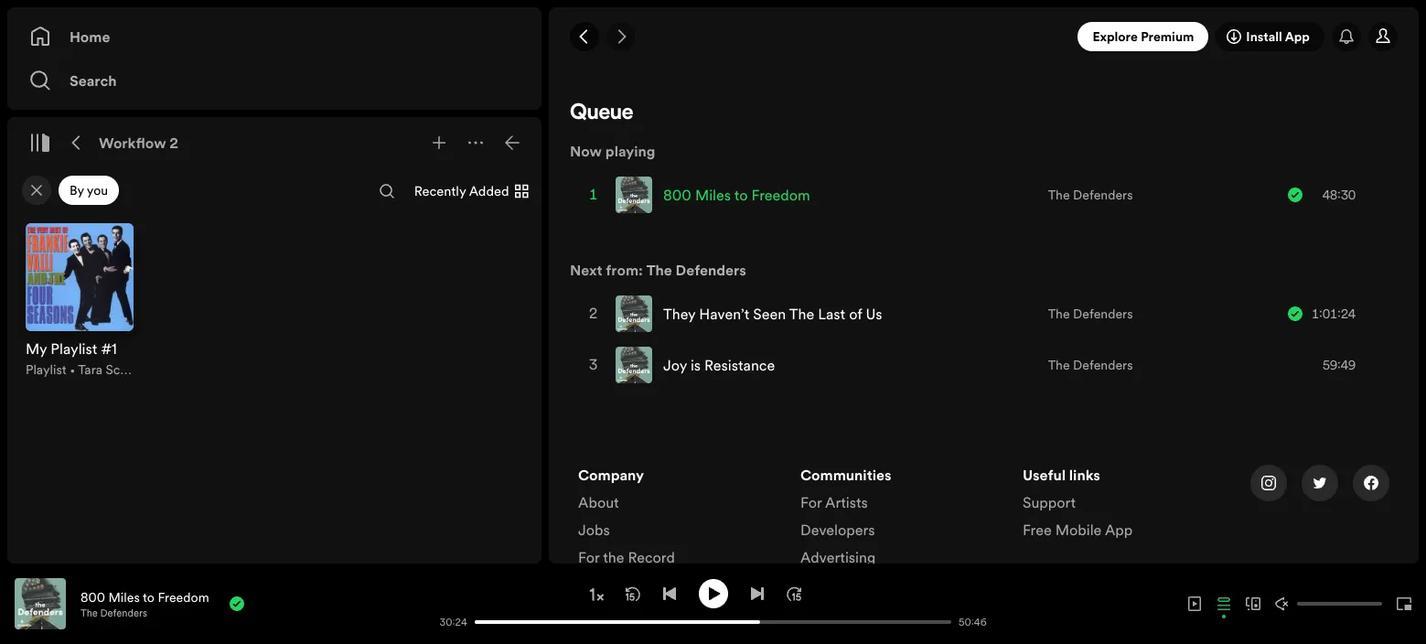 Task type: locate. For each thing, give the bounding box(es) containing it.
for inside "company about jobs for the record"
[[578, 547, 600, 567]]

0 horizontal spatial app
[[1106, 520, 1133, 540]]

1 horizontal spatial to
[[735, 185, 748, 205]]

now
[[570, 141, 602, 161]]

the inside 800 miles to freedom the defenders
[[81, 606, 98, 620]]

list containing communities
[[801, 465, 1001, 622]]

skip back 15 seconds image
[[626, 586, 640, 601]]

1 horizontal spatial list
[[801, 465, 1001, 622]]

haven't
[[700, 304, 750, 324]]

Recently Added, Grid view field
[[399, 176, 541, 207]]

company
[[578, 465, 644, 485]]

volume off image
[[1276, 597, 1291, 611]]

recently added
[[414, 182, 509, 201]]

800 miles to freedom link
[[81, 588, 209, 606]]

from:
[[606, 260, 643, 280]]

playlist
[[26, 361, 66, 379]]

miles for 800 miles to freedom the defenders
[[108, 588, 140, 606]]

us
[[866, 304, 883, 324]]

none search field inside main element
[[373, 177, 402, 206]]

1 vertical spatial to
[[143, 588, 155, 606]]

1 vertical spatial freedom
[[158, 588, 209, 606]]

800 inside 800 miles to freedom the defenders
[[81, 588, 105, 606]]

resistance
[[705, 355, 775, 375]]

group inside main element
[[15, 212, 145, 390]]

1 vertical spatial 800
[[81, 588, 105, 606]]

app right 'install'
[[1286, 27, 1311, 46]]

group containing playlist
[[15, 212, 145, 390]]

3 list from the left
[[1023, 465, 1224, 547]]

2 list from the left
[[801, 465, 1001, 622]]

the defenders
[[1049, 186, 1134, 204], [1049, 305, 1134, 323], [1049, 356, 1134, 374]]

1 list from the left
[[578, 465, 779, 575]]

support
[[1023, 492, 1076, 513]]

to for 800 miles to freedom
[[735, 185, 748, 205]]

miles inside cell
[[695, 185, 731, 205]]

next from: the defenders
[[570, 260, 747, 280]]

800 up next from: the defenders
[[664, 185, 692, 205]]

now playing: 800 miles to freedom by the defenders footer
[[15, 578, 431, 630]]

800 miles to freedom the defenders
[[81, 588, 209, 620]]

top bar and user menu element
[[549, 7, 1420, 66]]

useful links support free mobile app
[[1023, 465, 1133, 540]]

is
[[691, 355, 701, 375]]

1 vertical spatial app
[[1106, 520, 1133, 540]]

mobile
[[1056, 520, 1102, 540]]

2 the defenders from the top
[[1049, 305, 1134, 323]]

freedom
[[752, 185, 811, 205], [158, 588, 209, 606]]

•
[[70, 361, 75, 379]]

0 vertical spatial the defenders
[[1049, 186, 1134, 204]]

home
[[70, 27, 110, 47]]

for left the
[[578, 547, 600, 567]]

joy is resistance cell
[[616, 340, 783, 390]]

app
[[1286, 27, 1311, 46], [1106, 520, 1133, 540]]

next
[[570, 260, 603, 280]]

1 horizontal spatial for
[[801, 492, 822, 513]]

1 horizontal spatial miles
[[695, 185, 731, 205]]

0 horizontal spatial freedom
[[158, 588, 209, 606]]

1 horizontal spatial app
[[1286, 27, 1311, 46]]

added
[[469, 182, 509, 201]]

freedom inside 800 miles to freedom the defenders
[[158, 588, 209, 606]]

0 vertical spatial miles
[[695, 185, 731, 205]]

0 vertical spatial to
[[735, 185, 748, 205]]

0 vertical spatial freedom
[[752, 185, 811, 205]]

developers
[[801, 520, 876, 540]]

800
[[664, 185, 692, 205], [81, 588, 105, 606]]

clear filters image
[[29, 183, 44, 198]]

workflow 2 button
[[95, 128, 182, 157]]

0 vertical spatial 800
[[664, 185, 692, 205]]

to inside cell
[[735, 185, 748, 205]]

list containing useful links
[[1023, 465, 1224, 547]]

0 vertical spatial app
[[1286, 27, 1311, 46]]

1 vertical spatial the defenders
[[1049, 305, 1134, 323]]

jobs
[[578, 520, 610, 540]]

free mobile app link
[[1023, 520, 1133, 547]]

recently
[[414, 182, 466, 201]]

defenders for 800 miles to freedom
[[1074, 186, 1134, 204]]

1 horizontal spatial freedom
[[752, 185, 811, 205]]

0 horizontal spatial list
[[578, 465, 779, 575]]

freedom inside cell
[[752, 185, 811, 205]]

they haven't seen the last of us
[[664, 304, 883, 324]]

2
[[170, 133, 179, 153]]

miles
[[695, 185, 731, 205], [108, 588, 140, 606]]

install
[[1247, 27, 1283, 46]]

premium
[[1141, 27, 1195, 46]]

800 miles to freedom cell
[[616, 170, 818, 220]]

by you
[[70, 181, 108, 200]]

last
[[818, 304, 846, 324]]

search link
[[29, 62, 520, 99]]

explore premium
[[1093, 27, 1195, 46]]

instagram image
[[1262, 476, 1277, 491]]

to inside 800 miles to freedom the defenders
[[143, 588, 155, 606]]

play image
[[706, 586, 721, 601]]

1 the defenders from the top
[[1049, 186, 1134, 204]]

miles inside 800 miles to freedom the defenders
[[108, 588, 140, 606]]

1 vertical spatial miles
[[108, 588, 140, 606]]

group
[[15, 212, 145, 390]]

the
[[603, 547, 625, 567]]

player controls element
[[284, 579, 996, 629]]

install app
[[1247, 27, 1311, 46]]

what's new image
[[1340, 29, 1355, 44]]

free
[[1023, 520, 1052, 540]]

1 horizontal spatial 800
[[664, 185, 692, 205]]

communities for artists developers advertising
[[801, 465, 892, 567]]

to
[[735, 185, 748, 205], [143, 588, 155, 606]]

the
[[1049, 186, 1070, 204], [647, 260, 673, 280], [790, 304, 815, 324], [1049, 305, 1070, 323], [1049, 356, 1070, 374], [81, 606, 98, 620]]

0 horizontal spatial to
[[143, 588, 155, 606]]

the defenders for freedom
[[1049, 186, 1134, 204]]

the defenders for the
[[1049, 305, 1134, 323]]

0 vertical spatial for
[[801, 492, 822, 513]]

1:01:24
[[1313, 305, 1356, 323]]

for
[[801, 492, 822, 513], [578, 547, 600, 567]]

defenders
[[1074, 186, 1134, 204], [676, 260, 747, 280], [1074, 305, 1134, 323], [1074, 356, 1134, 374], [100, 606, 147, 620]]

go back image
[[578, 29, 592, 44]]

install app link
[[1217, 22, 1325, 51]]

app right mobile
[[1106, 520, 1133, 540]]

spotify – play queue element
[[549, 103, 1420, 644]]

800 right now playing view image
[[81, 588, 105, 606]]

2 horizontal spatial list
[[1023, 465, 1224, 547]]

0 horizontal spatial miles
[[108, 588, 140, 606]]

defenders for they haven't seen the last of us
[[1074, 305, 1134, 323]]

for left artists
[[801, 492, 822, 513]]

advertising link
[[801, 547, 876, 575]]

None search field
[[373, 177, 402, 206]]

800 inside cell
[[664, 185, 692, 205]]

30:24
[[440, 616, 468, 629]]

the defenders link
[[1049, 186, 1134, 204], [647, 260, 747, 280], [1049, 305, 1134, 323], [1049, 356, 1134, 374], [81, 606, 147, 620]]

0 horizontal spatial 800
[[81, 588, 105, 606]]

list
[[578, 465, 779, 575], [801, 465, 1001, 622], [1023, 465, 1224, 547]]

0 horizontal spatial for
[[578, 547, 600, 567]]

about
[[578, 492, 619, 513]]

3 the defenders from the top
[[1049, 356, 1134, 374]]

developers link
[[801, 520, 876, 547]]

2 vertical spatial the defenders
[[1049, 356, 1134, 374]]

1 vertical spatial for
[[578, 547, 600, 567]]

support link
[[1023, 492, 1076, 520]]



Task type: describe. For each thing, give the bounding box(es) containing it.
workflow
[[99, 133, 166, 153]]

they
[[664, 304, 696, 324]]

connect to a device image
[[1247, 597, 1261, 611]]

change speed image
[[587, 586, 605, 604]]

next image
[[750, 586, 765, 601]]

800 for 800 miles to freedom
[[664, 185, 692, 205]]

skip forward 15 seconds image
[[787, 586, 801, 601]]

800 for 800 miles to freedom the defenders
[[81, 588, 105, 606]]

48:30
[[1323, 186, 1356, 204]]

links
[[1070, 465, 1101, 485]]

playlist •
[[26, 361, 78, 379]]

explore
[[1093, 27, 1138, 46]]

freedom for 800 miles to freedom the defenders
[[158, 588, 209, 606]]

app inside top bar and user menu element
[[1286, 27, 1311, 46]]

defenders for joy is resistance
[[1074, 356, 1134, 374]]

about link
[[578, 492, 619, 520]]

the inside "they haven't seen the last of us" cell
[[790, 304, 815, 324]]

to for 800 miles to freedom the defenders
[[143, 588, 155, 606]]

now playing view image
[[43, 587, 58, 601]]

defenders inside 800 miles to freedom the defenders
[[100, 606, 147, 620]]

of
[[850, 304, 863, 324]]

go forward image
[[614, 29, 629, 44]]

59:49
[[1323, 356, 1356, 374]]

record
[[628, 547, 675, 567]]

50:46
[[959, 616, 987, 629]]

miles for 800 miles to freedom
[[695, 185, 731, 205]]

facebook image
[[1365, 476, 1379, 491]]

company about jobs for the record
[[578, 465, 675, 567]]

the defenders link for they haven't seen the last of us
[[1049, 305, 1134, 323]]

By you checkbox
[[59, 176, 119, 205]]

for artists link
[[801, 492, 868, 520]]

freedom for 800 miles to freedom
[[752, 185, 811, 205]]

for the record link
[[578, 547, 675, 575]]

app inside useful links support free mobile app
[[1106, 520, 1133, 540]]

search in your library image
[[380, 184, 395, 199]]

joy
[[664, 355, 687, 375]]

search
[[70, 70, 117, 91]]

previous image
[[662, 586, 677, 601]]

queue
[[570, 103, 634, 124]]

they haven't seen the last of us cell
[[616, 289, 890, 339]]

the defenders link for 800 miles to freedom
[[1049, 186, 1134, 204]]

now playing
[[570, 141, 656, 161]]

48:30 cell
[[1289, 170, 1382, 220]]

you
[[87, 181, 108, 200]]

by
[[70, 181, 84, 200]]

workflow 2
[[99, 133, 179, 153]]

the defenders link for joy is resistance
[[1049, 356, 1134, 374]]

for inside communities for artists developers advertising
[[801, 492, 822, 513]]

playing
[[606, 141, 656, 161]]

main element
[[7, 7, 542, 564]]

useful
[[1023, 465, 1066, 485]]

artists
[[826, 492, 868, 513]]

communities
[[801, 465, 892, 485]]

seen
[[754, 304, 786, 324]]

home link
[[29, 18, 520, 55]]

advertising
[[801, 547, 876, 567]]

twitter image
[[1313, 476, 1328, 491]]

jobs link
[[578, 520, 610, 547]]

800 miles to freedom
[[664, 185, 811, 205]]

joy is resistance
[[664, 355, 775, 375]]

list containing company
[[578, 465, 779, 575]]

explore premium button
[[1079, 22, 1209, 51]]

1:01:24 cell
[[1289, 289, 1382, 339]]



Task type: vqa. For each thing, say whether or not it's contained in the screenshot.
'Resistance'
yes



